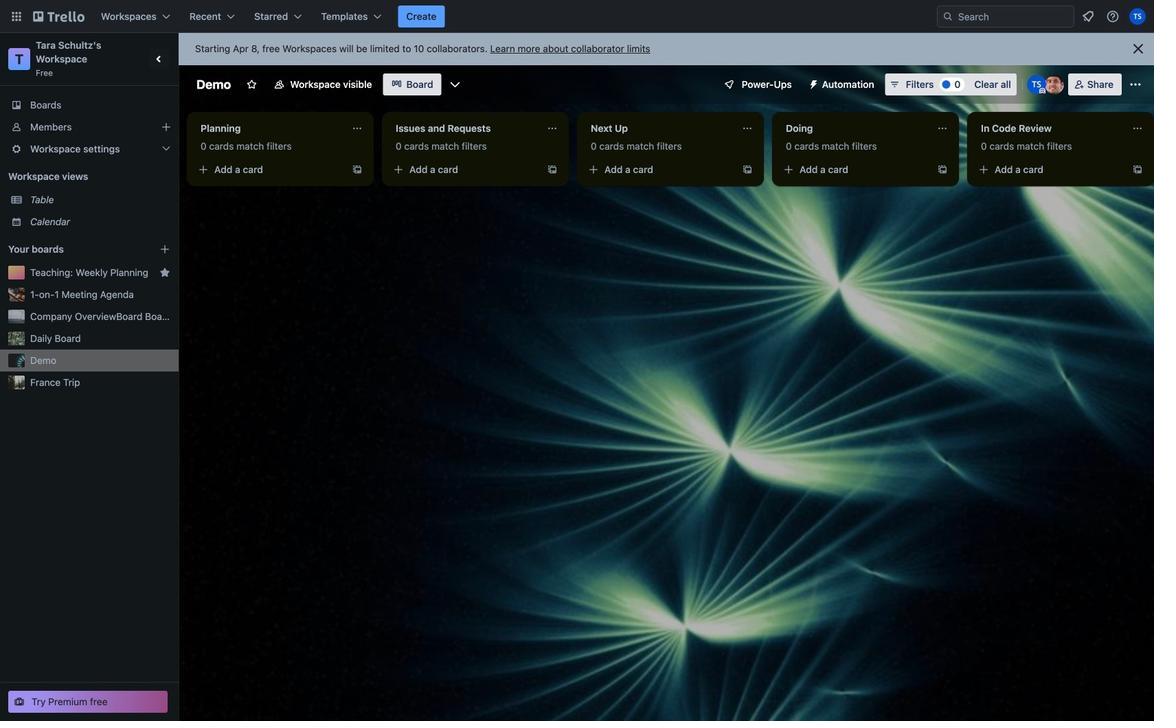 Task type: describe. For each thing, give the bounding box(es) containing it.
Search field
[[937, 5, 1075, 27]]

starred icon image
[[159, 267, 170, 278]]

Board name text field
[[190, 74, 238, 96]]

customize views image
[[449, 78, 462, 91]]

2 create from template… image from the left
[[547, 164, 558, 175]]

primary element
[[0, 0, 1155, 33]]

star or unstar board image
[[246, 79, 257, 90]]

this member is an admin of this board. image
[[1040, 88, 1046, 94]]

3 create from template… image from the left
[[742, 164, 753, 175]]

back to home image
[[33, 5, 85, 27]]

add board image
[[159, 244, 170, 255]]

0 notifications image
[[1080, 8, 1097, 25]]



Task type: locate. For each thing, give the bounding box(es) containing it.
1 horizontal spatial create from template… image
[[547, 164, 558, 175]]

your boards with 6 items element
[[8, 241, 139, 258]]

james peterson (jamespeterson93) image
[[1045, 75, 1064, 94]]

2 create from template… image from the left
[[1133, 164, 1144, 175]]

tara schultz (taraschultz7) image
[[1130, 8, 1146, 25]]

None text field
[[192, 118, 346, 140], [388, 118, 542, 140], [583, 118, 737, 140], [778, 118, 932, 140], [973, 118, 1127, 140], [192, 118, 346, 140], [388, 118, 542, 140], [583, 118, 737, 140], [778, 118, 932, 140], [973, 118, 1127, 140]]

1 create from template… image from the left
[[352, 164, 363, 175]]

workspace navigation collapse icon image
[[150, 49, 169, 69]]

create from template… image
[[937, 164, 948, 175], [1133, 164, 1144, 175]]

sm image
[[803, 74, 823, 93]]

search image
[[943, 11, 954, 22]]

create from template… image
[[352, 164, 363, 175], [547, 164, 558, 175], [742, 164, 753, 175]]

open information menu image
[[1107, 10, 1120, 23]]

show menu image
[[1129, 78, 1143, 91]]

2 horizontal spatial create from template… image
[[742, 164, 753, 175]]

1 create from template… image from the left
[[937, 164, 948, 175]]

0 horizontal spatial create from template… image
[[352, 164, 363, 175]]

0 horizontal spatial create from template… image
[[937, 164, 948, 175]]

1 horizontal spatial create from template… image
[[1133, 164, 1144, 175]]

tara schultz (taraschultz7) image
[[1027, 75, 1047, 94]]



Task type: vqa. For each thing, say whether or not it's contained in the screenshot.
0 Notifications icon
yes



